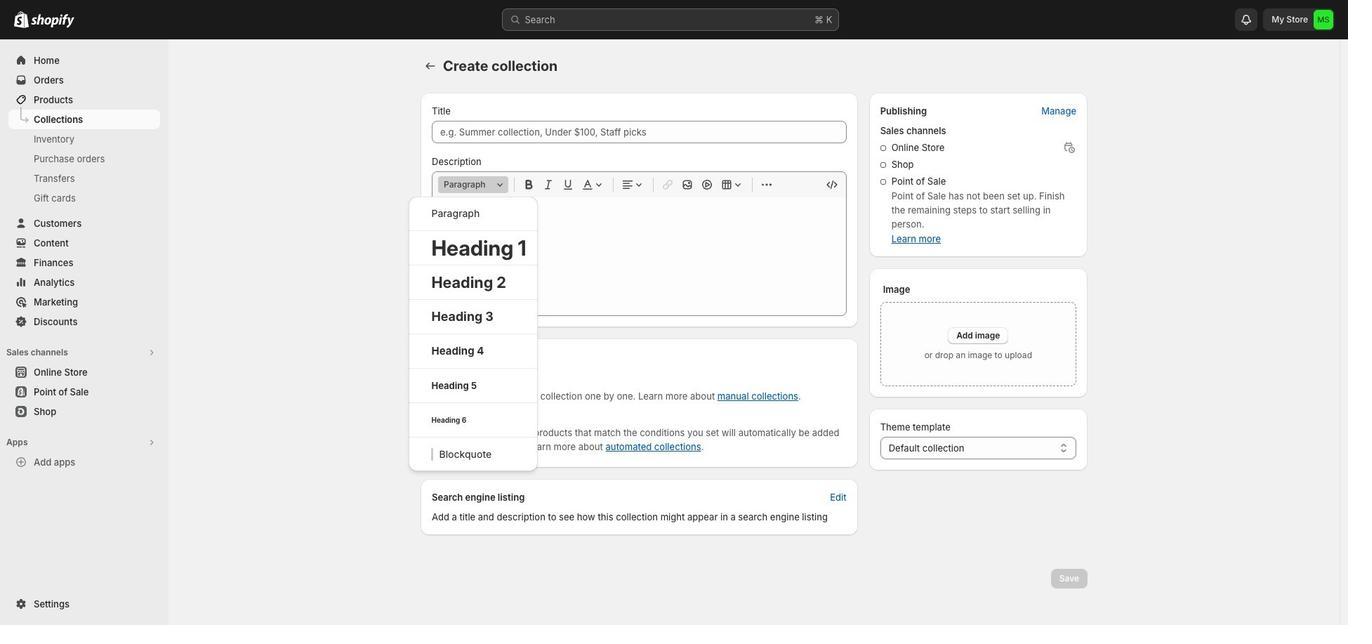 Task type: describe. For each thing, give the bounding box(es) containing it.
e.g. Summer collection, Under $100, Staff picks text field
[[432, 121, 847, 143]]



Task type: vqa. For each thing, say whether or not it's contained in the screenshot.
bottom 'Specific'
no



Task type: locate. For each thing, give the bounding box(es) containing it.
shopify image
[[31, 14, 74, 28]]

my store image
[[1314, 10, 1334, 30]]

shopify image
[[14, 11, 29, 28]]



